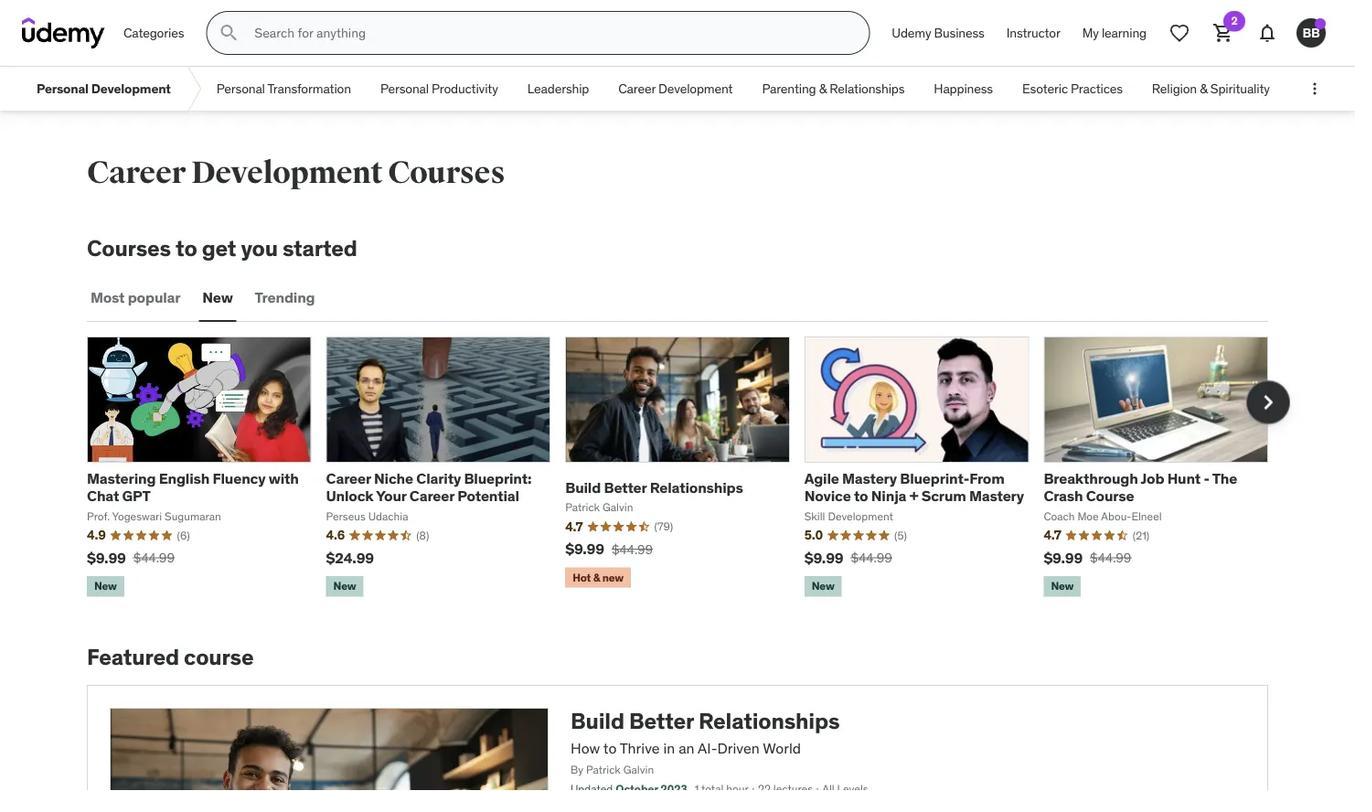 Task type: describe. For each thing, give the bounding box(es) containing it.
relationships for build better relationships how to thrive in an ai-driven world by patrick galvin
[[699, 707, 840, 735]]

career for career development courses
[[87, 154, 186, 192]]

trending button
[[251, 276, 319, 320]]

niche
[[374, 469, 413, 488]]

learning
[[1102, 24, 1147, 41]]

parenting & relationships link
[[748, 67, 920, 111]]

parenting & relationships
[[763, 80, 905, 97]]

transformation
[[268, 80, 351, 97]]

blueprint-
[[900, 469, 970, 488]]

agile
[[805, 469, 840, 488]]

next image
[[1254, 388, 1284, 417]]

build for build better relationships how to thrive in an ai-driven world by patrick galvin
[[571, 707, 625, 735]]

agile mastery blueprint-from novice to ninja + scrum mastery
[[805, 469, 1025, 506]]

personal development link
[[22, 67, 186, 111]]

career for career development
[[619, 80, 656, 97]]

fluency
[[213, 469, 266, 488]]

arrow pointing to subcategory menu links image
[[186, 67, 202, 111]]

career development
[[619, 80, 733, 97]]

job
[[1141, 469, 1165, 488]]

get
[[202, 234, 236, 262]]

esoteric practices
[[1023, 80, 1123, 97]]

driven
[[718, 739, 760, 757]]

scrum
[[922, 487, 967, 506]]

career development courses
[[87, 154, 505, 192]]

more subcategory menu links image
[[1306, 80, 1325, 98]]

new
[[203, 288, 233, 307]]

course
[[1087, 487, 1135, 506]]

religion
[[1153, 80, 1198, 97]]

featured course
[[87, 643, 254, 671]]

to inside build better relationships how to thrive in an ai-driven world by patrick galvin
[[604, 739, 617, 757]]

submit search image
[[218, 22, 240, 44]]

new button
[[199, 276, 237, 320]]

personal productivity link
[[366, 67, 513, 111]]

-
[[1204, 469, 1210, 488]]

personal for personal development
[[37, 80, 89, 97]]

practices
[[1071, 80, 1123, 97]]

by
[[571, 763, 584, 777]]

leadership
[[528, 80, 589, 97]]

blueprint:
[[464, 469, 532, 488]]

build better relationships link
[[566, 478, 743, 497]]

the
[[1213, 469, 1238, 488]]

career right your
[[410, 487, 455, 506]]

featured
[[87, 643, 179, 671]]

crash
[[1044, 487, 1084, 506]]

build for build better relationships
[[566, 478, 601, 497]]

courses to get you started
[[87, 234, 358, 262]]

development for career development
[[659, 80, 733, 97]]

0 horizontal spatial mastery
[[843, 469, 897, 488]]

most
[[91, 288, 125, 307]]

personal development
[[37, 80, 171, 97]]

udemy business
[[892, 24, 985, 41]]

esoteric practices link
[[1008, 67, 1138, 111]]

career for career niche clarity blueprint: unlock your career potential
[[326, 469, 371, 488]]

mastering english fluency with chat gpt
[[87, 469, 299, 506]]

an
[[679, 739, 695, 757]]

personal transformation link
[[202, 67, 366, 111]]

to inside agile mastery blueprint-from novice to ninja + scrum mastery
[[854, 487, 869, 506]]

religion & spirituality
[[1153, 80, 1271, 97]]

0 vertical spatial to
[[176, 234, 197, 262]]

breakthrough job hunt - the crash course link
[[1044, 469, 1238, 506]]

unlock
[[326, 487, 374, 506]]

notifications image
[[1257, 22, 1279, 44]]

spirituality
[[1211, 80, 1271, 97]]

instructor link
[[996, 11, 1072, 55]]

development for personal development
[[91, 80, 171, 97]]

my learning link
[[1072, 11, 1158, 55]]

career niche clarity blueprint: unlock your career potential link
[[326, 469, 532, 506]]

personal productivity
[[381, 80, 498, 97]]

career development link
[[604, 67, 748, 111]]

your
[[376, 487, 407, 506]]

personal for personal transformation
[[217, 80, 265, 97]]

my learning
[[1083, 24, 1147, 41]]

wishlist image
[[1169, 22, 1191, 44]]

most popular
[[91, 288, 181, 307]]

build better relationships how to thrive in an ai-driven world by patrick galvin
[[571, 707, 840, 777]]



Task type: vqa. For each thing, say whether or not it's contained in the screenshot.
small image within the 'Pmp' link
no



Task type: locate. For each thing, give the bounding box(es) containing it.
1 vertical spatial relationships
[[650, 478, 743, 497]]

course
[[184, 643, 254, 671]]

& right parenting
[[819, 80, 827, 97]]

career left niche
[[326, 469, 371, 488]]

productivity
[[432, 80, 498, 97]]

ninja
[[872, 487, 907, 506]]

better for build better relationships
[[604, 478, 647, 497]]

udemy
[[892, 24, 932, 41]]

2 horizontal spatial personal
[[381, 80, 429, 97]]

0 horizontal spatial personal
[[37, 80, 89, 97]]

relationships
[[830, 80, 905, 97], [650, 478, 743, 497], [699, 707, 840, 735]]

bb link
[[1290, 11, 1334, 55]]

1 horizontal spatial &
[[1201, 80, 1208, 97]]

personal for personal productivity
[[381, 80, 429, 97]]

personal
[[37, 80, 89, 97], [217, 80, 265, 97], [381, 80, 429, 97]]

better inside build better relationships how to thrive in an ai-driven world by patrick galvin
[[629, 707, 694, 735]]

english
[[159, 469, 210, 488]]

mastery left +
[[843, 469, 897, 488]]

mastery
[[843, 469, 897, 488], [970, 487, 1025, 506]]

patrick
[[586, 763, 621, 777]]

1 personal from the left
[[37, 80, 89, 97]]

better
[[604, 478, 647, 497], [629, 707, 694, 735]]

to left get in the left top of the page
[[176, 234, 197, 262]]

build right blueprint: at the left bottom
[[566, 478, 601, 497]]

0 horizontal spatial to
[[176, 234, 197, 262]]

Search for anything text field
[[251, 17, 847, 48]]

& for parenting
[[819, 80, 827, 97]]

categories
[[124, 24, 184, 41]]

categories button
[[113, 11, 195, 55]]

instructor
[[1007, 24, 1061, 41]]

career right leadership
[[619, 80, 656, 97]]

2 horizontal spatial development
[[659, 80, 733, 97]]

udemy business link
[[881, 11, 996, 55]]

novice
[[805, 487, 851, 506]]

agile mastery blueprint-from novice to ninja + scrum mastery link
[[805, 469, 1025, 506]]

1 horizontal spatial to
[[604, 739, 617, 757]]

in
[[664, 739, 675, 757]]

personal right arrow pointing to subcategory menu links image on the left top
[[217, 80, 265, 97]]

2 personal from the left
[[217, 80, 265, 97]]

development for career development courses
[[191, 154, 383, 192]]

to up patrick
[[604, 739, 617, 757]]

happiness
[[934, 80, 994, 97]]

hunt
[[1168, 469, 1201, 488]]

relationships inside build better relationships how to thrive in an ai-driven world by patrick galvin
[[699, 707, 840, 735]]

clarity
[[417, 469, 461, 488]]

relationships inside the carousel element
[[650, 478, 743, 497]]

& right the 'religion'
[[1201, 80, 1208, 97]]

courses down personal productivity link at the top left of the page
[[388, 154, 505, 192]]

build up the how
[[571, 707, 625, 735]]

to
[[176, 234, 197, 262], [854, 487, 869, 506], [604, 739, 617, 757]]

1 horizontal spatial development
[[191, 154, 383, 192]]

with
[[269, 469, 299, 488]]

2 horizontal spatial to
[[854, 487, 869, 506]]

trending
[[255, 288, 315, 307]]

mastering
[[87, 469, 156, 488]]

breakthrough
[[1044, 469, 1139, 488]]

leadership link
[[513, 67, 604, 111]]

0 vertical spatial build
[[566, 478, 601, 497]]

how
[[571, 739, 600, 757]]

personal left productivity
[[381, 80, 429, 97]]

1 vertical spatial to
[[854, 487, 869, 506]]

build
[[566, 478, 601, 497], [571, 707, 625, 735]]

ai-
[[698, 739, 718, 757]]

build better relationships
[[566, 478, 743, 497]]

2
[[1232, 14, 1238, 28]]

potential
[[458, 487, 520, 506]]

personal down udemy image
[[37, 80, 89, 97]]

2 vertical spatial to
[[604, 739, 617, 757]]

0 horizontal spatial development
[[91, 80, 171, 97]]

world
[[763, 739, 802, 757]]

courses
[[388, 154, 505, 192], [87, 234, 171, 262]]

udemy image
[[22, 17, 105, 48]]

3 personal from the left
[[381, 80, 429, 97]]

better for build better relationships how to thrive in an ai-driven world by patrick galvin
[[629, 707, 694, 735]]

you
[[241, 234, 278, 262]]

relationships for parenting & relationships
[[830, 80, 905, 97]]

mastering english fluency with chat gpt link
[[87, 469, 299, 506]]

2 & from the left
[[1201, 80, 1208, 97]]

1 vertical spatial better
[[629, 707, 694, 735]]

relationships for build better relationships
[[650, 478, 743, 497]]

thrive
[[620, 739, 660, 757]]

0 vertical spatial better
[[604, 478, 647, 497]]

to left ninja
[[854, 487, 869, 506]]

galvin
[[624, 763, 654, 777]]

esoteric
[[1023, 80, 1069, 97]]

business
[[935, 24, 985, 41]]

gpt
[[122, 487, 151, 506]]

+
[[910, 487, 919, 506]]

0 vertical spatial courses
[[388, 154, 505, 192]]

religion & spirituality link
[[1138, 67, 1285, 111]]

better inside the carousel element
[[604, 478, 647, 497]]

you have alerts image
[[1316, 18, 1327, 29]]

career
[[619, 80, 656, 97], [87, 154, 186, 192], [326, 469, 371, 488], [410, 487, 455, 506]]

mastery right scrum
[[970, 487, 1025, 506]]

career niche clarity blueprint: unlock your career potential
[[326, 469, 532, 506]]

& for religion
[[1201, 80, 1208, 97]]

popular
[[128, 288, 181, 307]]

personal transformation
[[217, 80, 351, 97]]

1 & from the left
[[819, 80, 827, 97]]

1 horizontal spatial mastery
[[970, 487, 1025, 506]]

2 link
[[1202, 11, 1246, 55]]

parenting
[[763, 80, 817, 97]]

2 vertical spatial relationships
[[699, 707, 840, 735]]

0 vertical spatial relationships
[[830, 80, 905, 97]]

0 horizontal spatial &
[[819, 80, 827, 97]]

chat
[[87, 487, 119, 506]]

breakthrough job hunt - the crash course
[[1044, 469, 1238, 506]]

bb
[[1303, 24, 1321, 41]]

1 vertical spatial build
[[571, 707, 625, 735]]

started
[[283, 234, 358, 262]]

0 horizontal spatial courses
[[87, 234, 171, 262]]

shopping cart with 2 items image
[[1213, 22, 1235, 44]]

build inside the carousel element
[[566, 478, 601, 497]]

happiness link
[[920, 67, 1008, 111]]

most popular button
[[87, 276, 184, 320]]

carousel element
[[87, 336, 1291, 600]]

1 horizontal spatial personal
[[217, 80, 265, 97]]

1 horizontal spatial courses
[[388, 154, 505, 192]]

courses up 'most popular'
[[87, 234, 171, 262]]

from
[[970, 469, 1005, 488]]

1 vertical spatial courses
[[87, 234, 171, 262]]

career down personal development link
[[87, 154, 186, 192]]

my
[[1083, 24, 1099, 41]]

build inside build better relationships how to thrive in an ai-driven world by patrick galvin
[[571, 707, 625, 735]]



